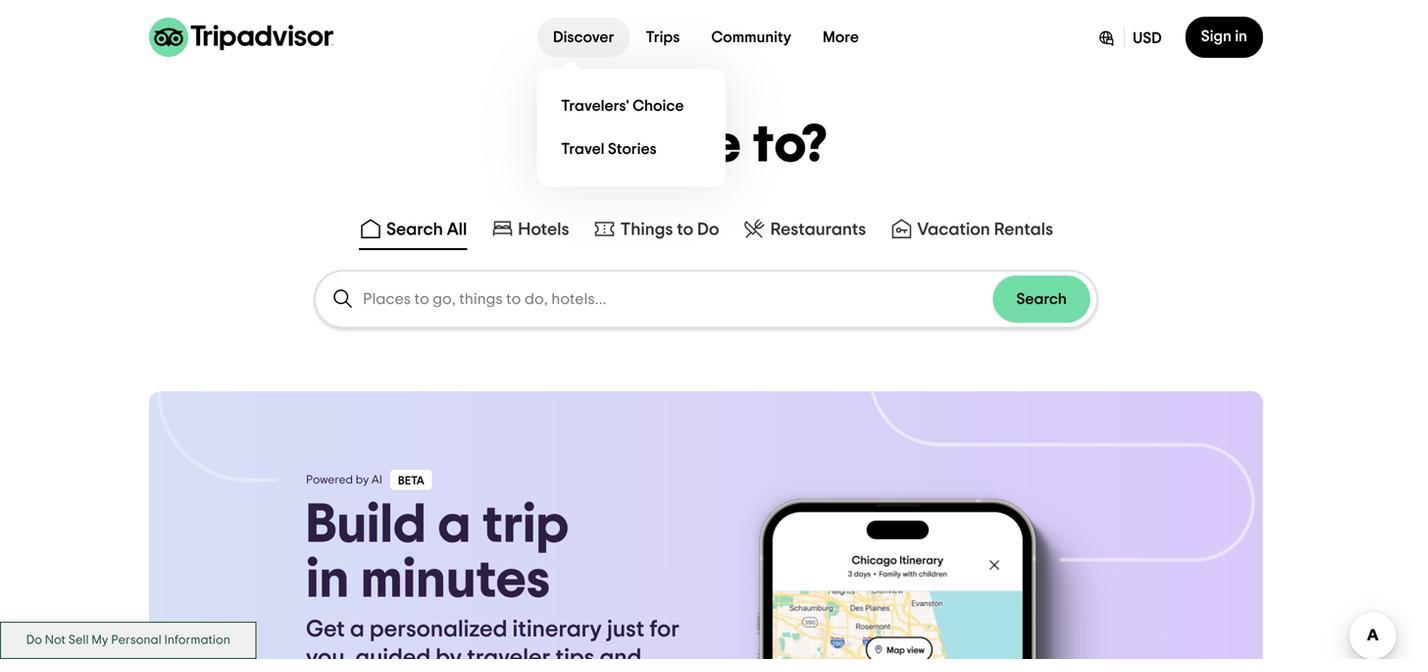Task type: locate. For each thing, give the bounding box(es) containing it.
beta
[[398, 475, 424, 487]]

1 vertical spatial a
[[350, 618, 365, 642]]

a left trip on the left of page
[[438, 498, 471, 553]]

discover button
[[538, 18, 630, 57]]

community
[[712, 29, 792, 45]]

tab list
[[0, 209, 1413, 254]]

a inside get a personalized itinerary just for you, guided by traveler tips an
[[350, 618, 365, 642]]

a inside build a trip in minutes
[[438, 498, 471, 553]]

1 vertical spatial do
[[26, 634, 42, 646]]

1 vertical spatial by
[[436, 647, 462, 659]]

in right the sign
[[1235, 28, 1248, 44]]

a right get
[[350, 618, 365, 642]]

0 vertical spatial in
[[1235, 28, 1248, 44]]

travel stories
[[561, 141, 657, 157]]

restaurants
[[771, 221, 866, 238]]

do left not
[[26, 634, 42, 646]]

search down rentals
[[1017, 291, 1067, 307]]

not
[[45, 634, 66, 646]]

by down personalized
[[436, 647, 462, 659]]

0 vertical spatial do
[[698, 221, 720, 238]]

0 horizontal spatial in
[[306, 553, 349, 608]]

1 horizontal spatial a
[[438, 498, 471, 553]]

search
[[386, 221, 443, 238], [1017, 291, 1067, 307]]

by left ai at left bottom
[[356, 474, 369, 486]]

do right to at the left
[[698, 221, 720, 238]]

rentals
[[994, 221, 1054, 238]]

0 vertical spatial a
[[438, 498, 471, 553]]

vacation rentals button
[[886, 213, 1058, 250]]

in up get
[[306, 553, 349, 608]]

community button
[[696, 18, 807, 57]]

0 horizontal spatial by
[[356, 474, 369, 486]]

to
[[677, 221, 694, 238]]

in
[[1235, 28, 1248, 44], [306, 553, 349, 608]]

1 horizontal spatial do
[[698, 221, 720, 238]]

search image
[[332, 287, 355, 311]]

search all button
[[355, 213, 471, 250]]

ai
[[372, 474, 382, 486]]

search inside search box
[[1017, 291, 1067, 307]]

in inside build a trip in minutes
[[306, 553, 349, 608]]

powered by ai
[[306, 474, 382, 486]]

0 horizontal spatial a
[[350, 618, 365, 642]]

menu containing travelers' choice
[[538, 69, 726, 186]]

in inside sign in link
[[1235, 28, 1248, 44]]

1 vertical spatial in
[[306, 553, 349, 608]]

tab list containing search all
[[0, 209, 1413, 254]]

trips button
[[630, 18, 696, 57]]

traveler
[[467, 647, 551, 659]]

1 vertical spatial search
[[1017, 291, 1067, 307]]

trip
[[483, 498, 569, 553]]

vacation rentals link
[[890, 217, 1054, 240]]

just
[[607, 618, 645, 642]]

travelers'
[[561, 98, 629, 114]]

a
[[438, 498, 471, 553], [350, 618, 365, 642]]

Search search field
[[363, 290, 993, 308]]

my
[[92, 634, 108, 646]]

0 horizontal spatial search
[[386, 221, 443, 238]]

powered
[[306, 474, 353, 486]]

do
[[698, 221, 720, 238], [26, 634, 42, 646]]

search left all
[[386, 221, 443, 238]]

1 horizontal spatial in
[[1235, 28, 1248, 44]]

Search search field
[[316, 272, 1097, 327]]

vacation rentals
[[918, 221, 1054, 238]]

search all
[[386, 221, 467, 238]]

1 horizontal spatial search
[[1017, 291, 1067, 307]]

things to do link
[[593, 217, 720, 240]]

sign
[[1202, 28, 1232, 44]]

0 vertical spatial search
[[386, 221, 443, 238]]

menu
[[538, 69, 726, 186]]

tripadvisor image
[[149, 18, 334, 57]]

stories
[[608, 141, 657, 157]]

1 horizontal spatial by
[[436, 647, 462, 659]]

by
[[356, 474, 369, 486], [436, 647, 462, 659]]

usd
[[1133, 30, 1162, 46]]



Task type: vqa. For each thing, say whether or not it's contained in the screenshot.
COMPARE
no



Task type: describe. For each thing, give the bounding box(es) containing it.
where
[[584, 119, 742, 172]]

where to?
[[584, 119, 828, 172]]

restaurants link
[[743, 217, 866, 240]]

things to do button
[[589, 213, 724, 250]]

more button
[[807, 18, 875, 57]]

more
[[823, 29, 859, 45]]

discover
[[553, 29, 614, 45]]

guided
[[356, 647, 431, 659]]

to?
[[754, 119, 828, 172]]

choice
[[633, 98, 684, 114]]

0 vertical spatial by
[[356, 474, 369, 486]]

get
[[306, 618, 345, 642]]

do not sell my personal information
[[26, 634, 230, 646]]

information
[[164, 634, 230, 646]]

a for personalized
[[350, 618, 365, 642]]

build
[[306, 498, 426, 553]]

sign in
[[1202, 28, 1248, 44]]

things to do
[[620, 221, 720, 238]]

restaurants button
[[739, 213, 870, 250]]

sell
[[68, 634, 89, 646]]

build a trip in minutes
[[306, 498, 569, 608]]

things
[[620, 221, 673, 238]]

search button
[[993, 276, 1091, 323]]

usd button
[[1081, 17, 1178, 58]]

0 horizontal spatial do
[[26, 634, 42, 646]]

search for search
[[1017, 291, 1067, 307]]

travel
[[561, 141, 605, 157]]

hotels link
[[491, 217, 569, 240]]

sign in link
[[1186, 17, 1264, 58]]

for
[[650, 618, 680, 642]]

tips
[[556, 647, 595, 659]]

travel stories link
[[553, 128, 710, 171]]

minutes
[[361, 553, 550, 608]]

hotels
[[518, 221, 569, 238]]

travelers' choice link
[[553, 84, 710, 128]]

vacation
[[918, 221, 991, 238]]

get a personalized itinerary just for you, guided by traveler tips an
[[306, 618, 680, 659]]

travelers' choice
[[561, 98, 684, 114]]

itinerary
[[513, 618, 602, 642]]

trips
[[646, 29, 680, 45]]

a for trip
[[438, 498, 471, 553]]

by inside get a personalized itinerary just for you, guided by traveler tips an
[[436, 647, 462, 659]]

search for search all
[[386, 221, 443, 238]]

all
[[447, 221, 467, 238]]

do not sell my personal information button
[[0, 622, 256, 659]]

hotels button
[[487, 213, 573, 250]]

personal
[[111, 634, 162, 646]]

you,
[[306, 647, 351, 659]]

personalized
[[370, 618, 508, 642]]

do inside tab list
[[698, 221, 720, 238]]



